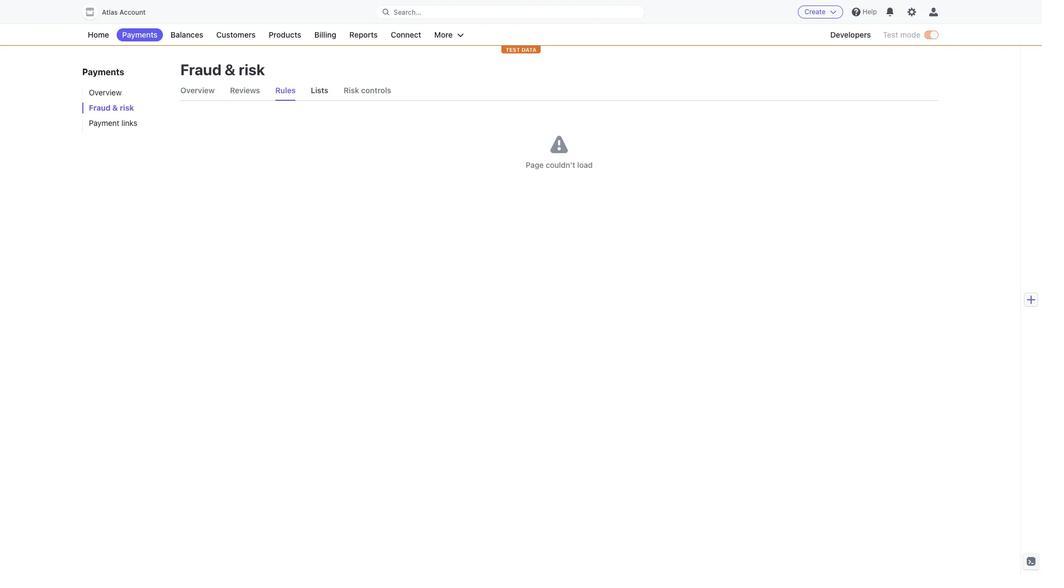Task type: vqa. For each thing, say whether or not it's contained in the screenshot.
Recent element
no



Task type: locate. For each thing, give the bounding box(es) containing it.
reports
[[350, 30, 378, 39]]

0 vertical spatial payments
[[122, 30, 158, 39]]

help button
[[848, 3, 882, 21]]

create
[[805, 8, 826, 16]]

payments down home link
[[82, 67, 124, 77]]

1 vertical spatial risk
[[120, 103, 134, 112]]

fraud & risk link
[[82, 103, 170, 113]]

test data
[[506, 46, 537, 53]]

developers
[[831, 30, 871, 39]]

page
[[526, 160, 544, 170]]

account
[[120, 8, 146, 16]]

& up "payment links"
[[112, 103, 118, 112]]

0 horizontal spatial overview
[[89, 88, 122, 97]]

page couldn't load
[[526, 160, 593, 170]]

1 vertical spatial fraud
[[89, 103, 111, 112]]

test
[[506, 46, 520, 53]]

risk
[[239, 61, 265, 79], [120, 103, 134, 112]]

1 horizontal spatial risk
[[239, 61, 265, 79]]

1 vertical spatial &
[[112, 103, 118, 112]]

overview up fraud & risk link
[[89, 88, 122, 97]]

fraud
[[180, 61, 222, 79], [89, 103, 111, 112]]

1 horizontal spatial fraud & risk
[[180, 61, 265, 79]]

payment links
[[89, 118, 137, 128]]

Search… text field
[[376, 5, 644, 19]]

products link
[[263, 28, 307, 41]]

overview link for payments
[[82, 87, 170, 98]]

payments down account on the left top of page
[[122, 30, 158, 39]]

payments
[[122, 30, 158, 39], [82, 67, 124, 77]]

1 horizontal spatial &
[[225, 61, 236, 79]]

overview link left reviews link
[[180, 81, 215, 100]]

0 vertical spatial risk
[[239, 61, 265, 79]]

reviews link
[[230, 81, 260, 100]]

1 horizontal spatial fraud
[[180, 61, 222, 79]]

1 horizontal spatial overview link
[[180, 81, 215, 100]]

overview
[[180, 86, 215, 95], [89, 88, 122, 97]]

home link
[[82, 28, 115, 41]]

overview link
[[180, 81, 215, 100], [82, 87, 170, 98]]

fraud & risk up "payment links"
[[89, 103, 134, 112]]

overview inside tab list
[[180, 86, 215, 95]]

connect link
[[385, 28, 427, 41]]

fraud down balances link
[[180, 61, 222, 79]]

0 horizontal spatial fraud & risk
[[89, 103, 134, 112]]

tab list
[[180, 81, 938, 101]]

balances
[[171, 30, 203, 39]]

payment links link
[[82, 118, 170, 129]]

help
[[863, 8, 877, 16]]

links
[[122, 118, 137, 128]]

payments link
[[117, 28, 163, 41]]

overview for fraud & risk
[[180, 86, 215, 95]]

home
[[88, 30, 109, 39]]

atlas
[[102, 8, 118, 16]]

developers link
[[825, 28, 877, 41]]

0 vertical spatial fraud
[[180, 61, 222, 79]]

fraud & risk up reviews
[[180, 61, 265, 79]]

products
[[269, 30, 301, 39]]

risk up 'links' at the left top of the page
[[120, 103, 134, 112]]

0 vertical spatial &
[[225, 61, 236, 79]]

fraud up payment
[[89, 103, 111, 112]]

&
[[225, 61, 236, 79], [112, 103, 118, 112]]

& up reviews
[[225, 61, 236, 79]]

notifications image
[[886, 8, 895, 16]]

0 horizontal spatial fraud
[[89, 103, 111, 112]]

couldn't
[[546, 160, 576, 170]]

customers
[[216, 30, 256, 39]]

load
[[578, 160, 593, 170]]

risk controls link
[[344, 81, 391, 100]]

1 horizontal spatial overview
[[180, 86, 215, 95]]

fraud & risk
[[180, 61, 265, 79], [89, 103, 134, 112]]

overview link for fraud & risk
[[180, 81, 215, 100]]

rules
[[275, 86, 296, 95]]

0 horizontal spatial overview link
[[82, 87, 170, 98]]

risk up reviews
[[239, 61, 265, 79]]

overview left reviews
[[180, 86, 215, 95]]

overview link up fraud & risk link
[[82, 87, 170, 98]]

1 vertical spatial fraud & risk
[[89, 103, 134, 112]]

1 vertical spatial payments
[[82, 67, 124, 77]]



Task type: describe. For each thing, give the bounding box(es) containing it.
overview for payments
[[89, 88, 122, 97]]

test
[[883, 30, 899, 39]]

search…
[[394, 8, 421, 16]]

billing link
[[309, 28, 342, 41]]

lists
[[311, 86, 329, 95]]

customers link
[[211, 28, 261, 41]]

fraud & risk inside fraud & risk link
[[89, 103, 134, 112]]

reviews
[[230, 86, 260, 95]]

billing
[[314, 30, 336, 39]]

reports link
[[344, 28, 383, 41]]

data
[[522, 46, 537, 53]]

controls
[[361, 86, 391, 95]]

0 horizontal spatial risk
[[120, 103, 134, 112]]

more
[[435, 30, 453, 39]]

test mode
[[883, 30, 921, 39]]

tab list containing overview
[[180, 81, 938, 101]]

0 horizontal spatial &
[[112, 103, 118, 112]]

Search… search field
[[376, 5, 644, 19]]

mode
[[901, 30, 921, 39]]

atlas account
[[102, 8, 146, 16]]

risk controls
[[344, 86, 391, 95]]

balances link
[[165, 28, 209, 41]]

risk
[[344, 86, 359, 95]]

rules link
[[275, 81, 296, 100]]

connect
[[391, 30, 421, 39]]

more button
[[429, 28, 469, 41]]

payment
[[89, 118, 119, 128]]

0 vertical spatial fraud & risk
[[180, 61, 265, 79]]

atlas account button
[[82, 4, 157, 20]]

create button
[[798, 5, 843, 19]]

lists link
[[311, 81, 329, 100]]



